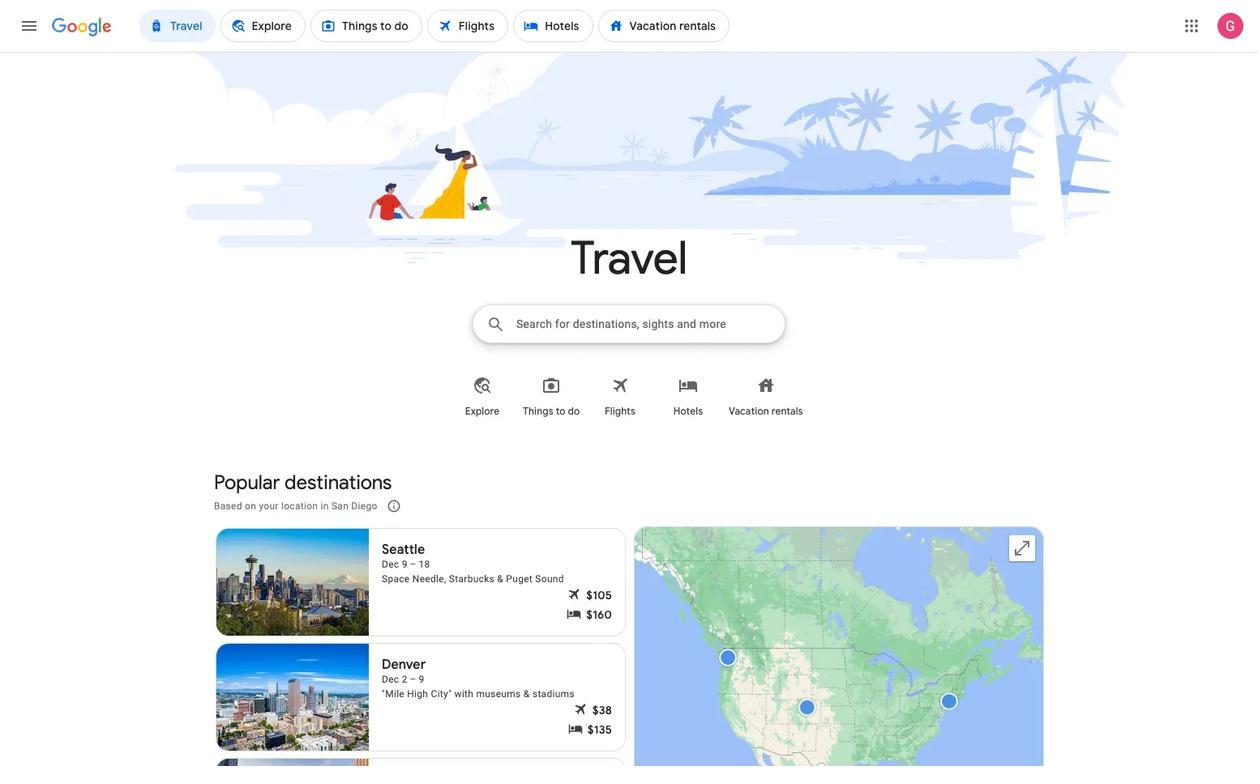 Task type: describe. For each thing, give the bounding box(es) containing it.
needle,
[[412, 574, 446, 585]]

explore button
[[448, 363, 516, 431]]

main menu image
[[19, 16, 39, 36]]

diego
[[351, 501, 377, 512]]

& inside denver dec 2 – 9 "mile high city" with museums & stadiums
[[524, 689, 530, 700]]

rentals
[[772, 405, 803, 418]]

vacation rentals
[[729, 405, 803, 418]]

9 – 18
[[402, 559, 430, 570]]

flights
[[605, 405, 636, 418]]

city"
[[431, 689, 452, 700]]

high
[[407, 689, 428, 700]]

hotels
[[674, 405, 703, 418]]

sound
[[535, 574, 564, 585]]

things
[[523, 405, 553, 418]]

hotels button
[[655, 363, 723, 431]]

travel main content
[[0, 52, 1258, 767]]

with
[[454, 689, 474, 700]]

$38
[[592, 703, 612, 718]]

38 us dollars element
[[592, 702, 612, 719]]

dec for denver
[[382, 674, 399, 685]]

flights link
[[586, 363, 655, 431]]

2 – 9
[[402, 674, 424, 685]]

things to do button
[[516, 363, 586, 431]]

seattle dec 9 – 18 space needle, starbucks & puget sound
[[382, 542, 564, 585]]

"mile
[[382, 689, 405, 700]]

travel
[[570, 230, 688, 288]]



Task type: locate. For each thing, give the bounding box(es) containing it.
destinations
[[285, 471, 392, 495]]

travel heading
[[123, 230, 1135, 288]]

denver dec 2 – 9 "mile high city" with museums & stadiums
[[382, 657, 575, 700]]

dec for seattle
[[382, 559, 399, 570]]

flights button
[[586, 363, 655, 431]]

dec inside denver dec 2 – 9 "mile high city" with museums & stadiums
[[382, 674, 399, 685]]

0 horizontal spatial &
[[497, 574, 503, 585]]

dec up space
[[382, 559, 399, 570]]

$135
[[587, 723, 612, 737]]

san
[[331, 501, 349, 512]]

based on your location in san diego
[[214, 501, 377, 512]]

1 horizontal spatial &
[[524, 689, 530, 700]]

dec
[[382, 559, 399, 570], [382, 674, 399, 685]]

& left puget
[[497, 574, 503, 585]]

stadiums
[[533, 689, 575, 700]]

in
[[321, 501, 329, 512]]

things to do link
[[516, 363, 586, 431]]

Search for destinations, sights and more text field
[[516, 306, 785, 343]]

&
[[497, 574, 503, 585], [524, 689, 530, 700]]

explore
[[465, 405, 499, 418]]

dec up "mile
[[382, 674, 399, 685]]

popular destinations
[[214, 471, 392, 495]]

more information on trips from san diego. image
[[374, 487, 413, 526]]

& left stadiums
[[524, 689, 530, 700]]

to
[[556, 405, 565, 418]]

explore link
[[448, 363, 516, 431]]

do
[[568, 405, 580, 418]]

2 dec from the top
[[382, 674, 399, 685]]

starbucks
[[449, 574, 495, 585]]

$160
[[586, 608, 612, 622]]

vacation rentals link
[[723, 363, 810, 431]]

location
[[281, 501, 318, 512]]

on
[[245, 501, 256, 512]]

denver
[[382, 657, 426, 673]]

your
[[259, 501, 279, 512]]

vacation
[[729, 405, 770, 418]]

0 vertical spatial &
[[497, 574, 503, 585]]

space
[[382, 574, 410, 585]]

105 us dollars element
[[586, 587, 612, 604]]

puget
[[506, 574, 533, 585]]

135 us dollars element
[[587, 722, 612, 738]]

1 dec from the top
[[382, 559, 399, 570]]

& inside seattle dec 9 – 18 space needle, starbucks & puget sound
[[497, 574, 503, 585]]

things to do
[[523, 405, 580, 418]]

popular
[[214, 471, 280, 495]]

160 us dollars element
[[586, 607, 612, 623]]

hotels link
[[655, 363, 723, 431]]

$105
[[586, 588, 612, 603]]

vacation rentals button
[[723, 363, 810, 431]]

1 vertical spatial dec
[[382, 674, 399, 685]]

1 vertical spatial &
[[524, 689, 530, 700]]

0 vertical spatial dec
[[382, 559, 399, 570]]

seattle
[[382, 542, 425, 558]]

dec inside seattle dec 9 – 18 space needle, starbucks & puget sound
[[382, 559, 399, 570]]

based
[[214, 501, 242, 512]]

museums
[[476, 689, 521, 700]]



Task type: vqa. For each thing, say whether or not it's contained in the screenshot.
Starbucks
yes



